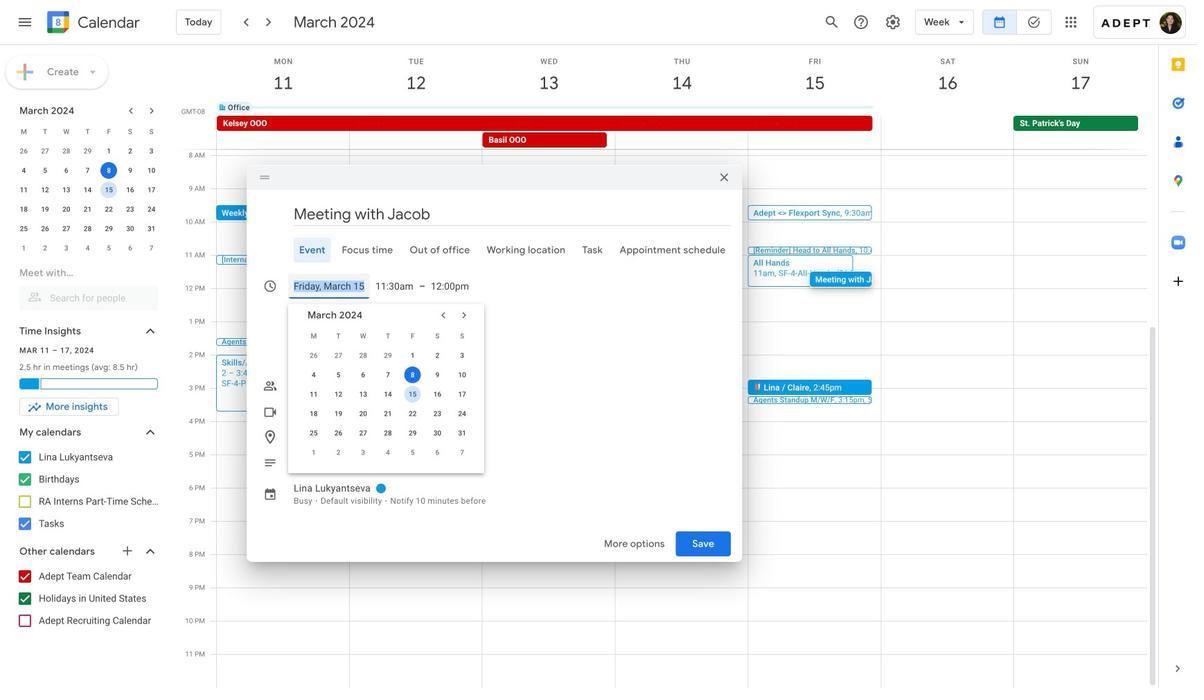 Task type: describe. For each thing, give the bounding box(es) containing it.
13 element for bottom 5 element 6 element
[[355, 386, 372, 403]]

my calendars list
[[3, 446, 172, 535]]

10 element for 16 element corresponding to 1 element associated with topmost 5 element's february 29 element
[[143, 162, 160, 179]]

20 element for the '13' element corresponding to bottom 5 element 6 element
[[355, 406, 372, 422]]

15 element for 16 element corresponding to 1 element associated with topmost 5 element's february 29 element
[[101, 182, 117, 198]]

february 26 element for 4 element corresponding to topmost 5 element the 11 element
[[15, 143, 32, 159]]

0 horizontal spatial tab list
[[258, 238, 732, 263]]

12 element for topmost 5 element
[[37, 182, 53, 198]]

Start time text field
[[376, 274, 414, 299]]

16 element for 1 element related to february 29 element related to bottom 5 element
[[429, 386, 446, 403]]

6 element for bottom 5 element
[[355, 367, 372, 383]]

14 element for topmost 5 element's february 29 element 7 element
[[79, 182, 96, 198]]

31 element for topmost 5 element
[[143, 220, 160, 237]]

11 element for topmost 5 element
[[15, 182, 32, 198]]

28 element for "april 4" element corresponding to 16 element corresponding to 1 element associated with topmost 5 element's february 29 element 15 element
[[79, 220, 96, 237]]

21 element for 14 element related to february 29 element related to bottom 5 element's 7 element
[[380, 406, 397, 422]]

18 element for 25 element for april 1 element corresponding to "april 4" element for 15 element corresponding to 16 element corresponding to 1 element related to february 29 element related to bottom 5 element's april 2 element
[[306, 406, 322, 422]]

Add title text field
[[294, 204, 732, 225]]

calendar element
[[44, 8, 140, 39]]

4 element for the 11 element for bottom 5 element
[[306, 367, 322, 383]]

main drawer image
[[17, 14, 33, 31]]

1 element for topmost 5 element's february 29 element
[[101, 143, 117, 159]]

25 element for april 1 element for "april 4" element corresponding to 16 element corresponding to 1 element associated with topmost 5 element's february 29 element 15 element april 2 element
[[15, 220, 32, 237]]

april 3 element for "april 4" element for 15 element corresponding to 16 element corresponding to 1 element related to february 29 element related to bottom 5 element 27 element
[[355, 444, 372, 461]]

1 horizontal spatial tab list
[[1160, 45, 1198, 650]]

1 horizontal spatial row group
[[302, 346, 475, 462]]

7 element for february 29 element related to bottom 5 element
[[380, 367, 397, 383]]

february 29 element for bottom 5 element
[[380, 347, 397, 364]]

11 element for bottom 5 element
[[306, 386, 322, 403]]

30 element for 31 "element" related to topmost 5 element
[[122, 220, 139, 237]]

22 element for "29" element corresponding to "april 4" element for 15 element corresponding to 16 element corresponding to 1 element related to february 29 element related to bottom 5 element's april 5 element
[[405, 406, 421, 422]]

9 element for 2 element for 1 element related to february 29 element related to bottom 5 element
[[429, 367, 446, 383]]

3 element for 16 element corresponding to 1 element related to february 29 element related to bottom 5 element 10 element
[[454, 347, 471, 364]]

21 element for 14 element related to topmost 5 element's february 29 element 7 element
[[79, 201, 96, 218]]

april 5 element for "april 4" element for 15 element corresponding to 16 element corresponding to 1 element related to february 29 element related to bottom 5 element
[[405, 444, 421, 461]]

april 4 element for 15 element corresponding to 16 element corresponding to 1 element related to february 29 element related to bottom 5 element
[[380, 444, 397, 461]]

25 element for april 1 element corresponding to "april 4" element for 15 element corresponding to 16 element corresponding to 1 element related to february 29 element related to bottom 5 element's april 2 element
[[306, 425, 322, 442]]

31 element for bottom 5 element
[[454, 425, 471, 442]]

22 element for "29" element associated with "april 4" element corresponding to 16 element corresponding to 1 element associated with topmost 5 element's february 29 element 15 element's april 5 element
[[101, 201, 117, 218]]

settings menu image
[[885, 14, 902, 31]]

4 element for topmost 5 element the 11 element
[[15, 162, 32, 179]]

april 5 element for "april 4" element corresponding to 16 element corresponding to 1 element associated with topmost 5 element's february 29 element 15 element
[[101, 240, 117, 256]]

february 28 element for bottom 5 element 6 element
[[355, 347, 372, 364]]

heading inside calendar element
[[75, 14, 140, 31]]

february 28 element for 6 element associated with topmost 5 element
[[58, 143, 75, 159]]

7 element for topmost 5 element's february 29 element
[[79, 162, 96, 179]]

30 element for 31 "element" related to bottom 5 element
[[429, 425, 446, 442]]

17 element for 16 element corresponding to 1 element associated with topmost 5 element's february 29 element 10 element
[[143, 182, 160, 198]]

2 element for 1 element associated with topmost 5 element's february 29 element
[[122, 143, 139, 159]]

0 horizontal spatial march 2024 grid
[[13, 122, 162, 258]]

1 vertical spatial 5 element
[[330, 367, 347, 383]]

6 element for topmost 5 element
[[58, 162, 75, 179]]

april 7 element for 31 "element" related to topmost 5 element
[[143, 240, 160, 256]]

april 3 element for 27 element related to "april 4" element corresponding to 16 element corresponding to 1 element associated with topmost 5 element's february 29 element 15 element
[[58, 240, 75, 256]]

1 element for february 29 element related to bottom 5 element
[[405, 347, 421, 364]]

0 horizontal spatial row group
[[13, 141, 162, 258]]

2 element for 1 element related to february 29 element related to bottom 5 element
[[429, 347, 446, 364]]



Task type: vqa. For each thing, say whether or not it's contained in the screenshot.
the February 27 ELEMENT
yes



Task type: locate. For each thing, give the bounding box(es) containing it.
19 element for 12 "element" corresponding to bottom 5 element
[[330, 406, 347, 422]]

february 29 element
[[79, 143, 96, 159], [380, 347, 397, 364]]

0 vertical spatial february 28 element
[[58, 143, 75, 159]]

1 horizontal spatial 18 element
[[306, 406, 322, 422]]

1 horizontal spatial 16 element
[[429, 386, 446, 403]]

1 vertical spatial april 3 element
[[355, 444, 372, 461]]

april 5 element
[[101, 240, 117, 256], [405, 444, 421, 461]]

2 element
[[122, 143, 139, 159], [429, 347, 446, 364]]

0 horizontal spatial 4 element
[[15, 162, 32, 179]]

0 horizontal spatial 28 element
[[79, 220, 96, 237]]

23 element
[[122, 201, 139, 218], [429, 406, 446, 422]]

1 horizontal spatial 9 element
[[429, 367, 446, 383]]

1 vertical spatial april 6 element
[[429, 444, 446, 461]]

cell
[[350, 102, 483, 113], [483, 102, 616, 113], [616, 102, 749, 113], [749, 102, 882, 113], [882, 102, 1015, 113], [1015, 102, 1148, 113], [350, 116, 483, 149], [616, 116, 749, 149], [749, 116, 881, 149], [881, 116, 1014, 149], [98, 161, 120, 180], [98, 180, 120, 200], [401, 365, 425, 385], [401, 385, 425, 404]]

20 element
[[58, 201, 75, 218], [355, 406, 372, 422]]

0 vertical spatial row group
[[13, 141, 162, 258]]

10 element
[[143, 162, 160, 179], [454, 367, 471, 383]]

0 vertical spatial 30 element
[[122, 220, 139, 237]]

9 element
[[122, 162, 139, 179], [429, 367, 446, 383]]

14 element for february 29 element related to bottom 5 element's 7 element
[[380, 386, 397, 403]]

0 vertical spatial 13 element
[[58, 182, 75, 198]]

1 element
[[101, 143, 117, 159], [405, 347, 421, 364]]

0 horizontal spatial 14 element
[[79, 182, 96, 198]]

0 vertical spatial 19 element
[[37, 201, 53, 218]]

12 element for bottom 5 element
[[330, 386, 347, 403]]

1 vertical spatial 15 element
[[405, 386, 421, 403]]

0 vertical spatial april 2 element
[[37, 240, 53, 256]]

1 vertical spatial 19 element
[[330, 406, 347, 422]]

18 element
[[15, 201, 32, 218], [306, 406, 322, 422]]

0 vertical spatial 8, today element
[[101, 162, 117, 179]]

0 horizontal spatial april 5 element
[[101, 240, 117, 256]]

april 3 element
[[58, 240, 75, 256], [355, 444, 372, 461]]

1 vertical spatial 4 element
[[306, 367, 322, 383]]

29 element for "april 4" element for 15 element corresponding to 16 element corresponding to 1 element related to february 29 element related to bottom 5 element's april 5 element
[[405, 425, 421, 442]]

0 vertical spatial 6 element
[[58, 162, 75, 179]]

1 vertical spatial 2 element
[[429, 347, 446, 364]]

1 vertical spatial 3 element
[[454, 347, 471, 364]]

1 vertical spatial 28 element
[[380, 425, 397, 442]]

0 vertical spatial february 27 element
[[37, 143, 53, 159]]

1 horizontal spatial 5 element
[[330, 367, 347, 383]]

0 horizontal spatial 6 element
[[58, 162, 75, 179]]

1 vertical spatial 12 element
[[330, 386, 347, 403]]

february 26 element for the 11 element for bottom 5 element's 4 element
[[306, 347, 322, 364]]

add other calendars image
[[121, 544, 134, 558]]

13 element for 6 element associated with topmost 5 element
[[58, 182, 75, 198]]

1 horizontal spatial 31 element
[[454, 425, 471, 442]]

24 element
[[143, 201, 160, 218], [454, 406, 471, 422]]

1 vertical spatial 24 element
[[454, 406, 471, 422]]

5 element
[[37, 162, 53, 179], [330, 367, 347, 383]]

1 horizontal spatial 11 element
[[306, 386, 322, 403]]

0 horizontal spatial april 7 element
[[143, 240, 160, 256]]

0 horizontal spatial april 2 element
[[37, 240, 53, 256]]

0 horizontal spatial 3 element
[[143, 143, 160, 159]]

None search field
[[0, 261, 172, 311]]

february 28 element
[[58, 143, 75, 159], [355, 347, 372, 364]]

11 element
[[15, 182, 32, 198], [306, 386, 322, 403]]

1 horizontal spatial 10 element
[[454, 367, 471, 383]]

27 element
[[58, 220, 75, 237], [355, 425, 372, 442]]

16 element
[[122, 182, 139, 198], [429, 386, 446, 403]]

0 vertical spatial 31 element
[[143, 220, 160, 237]]

0 vertical spatial 10 element
[[143, 162, 160, 179]]

Start date text field
[[294, 274, 365, 299]]

13 element
[[58, 182, 75, 198], [355, 386, 372, 403]]

april 6 element for 30 "element" associated with 31 "element" related to bottom 5 element
[[429, 444, 446, 461]]

1 vertical spatial april 5 element
[[405, 444, 421, 461]]

1 vertical spatial 13 element
[[355, 386, 372, 403]]

0 vertical spatial 11 element
[[15, 182, 32, 198]]

1 vertical spatial april 1 element
[[306, 444, 322, 461]]

24 element for '17' 'element' for 16 element corresponding to 1 element associated with topmost 5 element's february 29 element 10 element
[[143, 201, 160, 218]]

22 element
[[101, 201, 117, 218], [405, 406, 421, 422]]

27 element for "april 4" element for 15 element corresponding to 16 element corresponding to 1 element related to february 29 element related to bottom 5 element
[[355, 425, 372, 442]]

february 26 element
[[15, 143, 32, 159], [306, 347, 322, 364]]

1 horizontal spatial 29 element
[[405, 425, 421, 442]]

28 element
[[79, 220, 96, 237], [380, 425, 397, 442]]

1 vertical spatial 22 element
[[405, 406, 421, 422]]

12 element
[[37, 182, 53, 198], [330, 386, 347, 403]]

0 horizontal spatial april 6 element
[[122, 240, 139, 256]]

1 vertical spatial 7 element
[[380, 367, 397, 383]]

15 element
[[101, 182, 117, 198], [405, 386, 421, 403]]

0 vertical spatial 29 element
[[101, 220, 117, 237]]

0 vertical spatial 5 element
[[37, 162, 53, 179]]

0 horizontal spatial 10 element
[[143, 162, 160, 179]]

to element
[[419, 281, 426, 292]]

28 element for "april 4" element for 15 element corresponding to 16 element corresponding to 1 element related to february 29 element related to bottom 5 element
[[380, 425, 397, 442]]

0 vertical spatial 3 element
[[143, 143, 160, 159]]

16 element for 1 element associated with topmost 5 element's february 29 element
[[122, 182, 139, 198]]

0 vertical spatial 23 element
[[122, 201, 139, 218]]

april 4 element
[[79, 240, 96, 256], [380, 444, 397, 461]]

8, today element for 1 element related to february 29 element related to bottom 5 element
[[405, 367, 421, 383]]

february 29 element for topmost 5 element
[[79, 143, 96, 159]]

End time text field
[[431, 274, 469, 299]]

0 vertical spatial 22 element
[[101, 201, 117, 218]]

april 2 element for "april 4" element corresponding to 16 element corresponding to 1 element associated with topmost 5 element's february 29 element 15 element
[[37, 240, 53, 256]]

14 element
[[79, 182, 96, 198], [380, 386, 397, 403]]

4 element
[[15, 162, 32, 179], [306, 367, 322, 383]]

20 element for the '13' element associated with 6 element associated with topmost 5 element
[[58, 201, 75, 218]]

heading
[[75, 14, 140, 31]]

1 horizontal spatial april 5 element
[[405, 444, 421, 461]]

1 vertical spatial 27 element
[[355, 425, 372, 442]]

grid
[[177, 45, 1159, 688]]

april 4 element for 16 element corresponding to 1 element associated with topmost 5 element's february 29 element 15 element
[[79, 240, 96, 256]]

april 7 element
[[143, 240, 160, 256], [454, 444, 471, 461]]

3 element for 16 element corresponding to 1 element associated with topmost 5 element's february 29 element 10 element
[[143, 143, 160, 159]]

march 2024 grid
[[13, 122, 162, 258], [302, 327, 475, 462]]

0 vertical spatial 25 element
[[15, 220, 32, 237]]

1 horizontal spatial april 3 element
[[355, 444, 372, 461]]

0 horizontal spatial 8, today element
[[101, 162, 117, 179]]

april 1 element
[[15, 240, 32, 256], [306, 444, 322, 461]]

0 horizontal spatial 11 element
[[15, 182, 32, 198]]

other calendars list
[[3, 566, 172, 632]]

10 element for 16 element corresponding to 1 element related to february 29 element related to bottom 5 element
[[454, 367, 471, 383]]

1 horizontal spatial 7 element
[[380, 367, 397, 383]]

april 6 element
[[122, 240, 139, 256], [429, 444, 446, 461]]

1 horizontal spatial march 2024 grid
[[302, 327, 475, 462]]

21 element
[[79, 201, 96, 218], [380, 406, 397, 422]]

3 element
[[143, 143, 160, 159], [454, 347, 471, 364]]

15 element for 16 element corresponding to 1 element related to february 29 element related to bottom 5 element
[[405, 386, 421, 403]]

7 element
[[79, 162, 96, 179], [380, 367, 397, 383]]

26 element
[[37, 220, 53, 237], [330, 425, 347, 442]]

0 vertical spatial april 4 element
[[79, 240, 96, 256]]

0 vertical spatial 27 element
[[58, 220, 75, 237]]

0 horizontal spatial 21 element
[[79, 201, 96, 218]]

0 horizontal spatial 31 element
[[143, 220, 160, 237]]

29 element
[[101, 220, 117, 237], [405, 425, 421, 442]]

6 element
[[58, 162, 75, 179], [355, 367, 372, 383]]

19 element
[[37, 201, 53, 218], [330, 406, 347, 422]]

1 horizontal spatial 20 element
[[355, 406, 372, 422]]

0 vertical spatial april 6 element
[[122, 240, 139, 256]]

1 vertical spatial 18 element
[[306, 406, 322, 422]]

0 vertical spatial 18 element
[[15, 201, 32, 218]]

1 vertical spatial 6 element
[[355, 367, 372, 383]]

1 horizontal spatial 1 element
[[405, 347, 421, 364]]

february 27 element
[[37, 143, 53, 159], [330, 347, 347, 364]]

30 element
[[122, 220, 139, 237], [429, 425, 446, 442]]

Search for people to meet text field
[[28, 286, 150, 311]]

row
[[211, 91, 1159, 124], [211, 116, 1159, 149], [13, 122, 162, 141], [13, 141, 162, 161], [13, 161, 162, 180], [13, 180, 162, 200], [13, 200, 162, 219], [13, 219, 162, 238], [13, 238, 162, 258], [302, 327, 475, 346], [302, 346, 475, 365], [302, 365, 475, 385], [302, 385, 475, 404], [302, 404, 475, 424], [302, 424, 475, 443], [302, 443, 475, 462]]

18 element for april 1 element for "april 4" element corresponding to 16 element corresponding to 1 element associated with topmost 5 element's february 29 element 15 element april 2 element's 25 element
[[15, 201, 32, 218]]

1 horizontal spatial 26 element
[[330, 425, 347, 442]]

0 horizontal spatial april 3 element
[[58, 240, 75, 256]]

25 element
[[15, 220, 32, 237], [306, 425, 322, 442]]

0 horizontal spatial 1 element
[[101, 143, 117, 159]]

29 element for "april 4" element corresponding to 16 element corresponding to 1 element associated with topmost 5 element's february 29 element 15 element's april 5 element
[[101, 220, 117, 237]]

9 element for 1 element associated with topmost 5 element's february 29 element's 2 element
[[122, 162, 139, 179]]

0 horizontal spatial february 26 element
[[15, 143, 32, 159]]

1 horizontal spatial 4 element
[[306, 367, 322, 383]]

31 element
[[143, 220, 160, 237], [454, 425, 471, 442]]

1 horizontal spatial 2 element
[[429, 347, 446, 364]]

1 vertical spatial 30 element
[[429, 425, 446, 442]]

0 horizontal spatial 7 element
[[79, 162, 96, 179]]

1 horizontal spatial 27 element
[[355, 425, 372, 442]]

17 element
[[143, 182, 160, 198], [454, 386, 471, 403]]

23 element for 16 element corresponding to 1 element related to february 29 element related to bottom 5 element
[[429, 406, 446, 422]]

1 vertical spatial 16 element
[[429, 386, 446, 403]]

february 27 element for bottom 5 element
[[330, 347, 347, 364]]

1 horizontal spatial april 1 element
[[306, 444, 322, 461]]

1 vertical spatial february 26 element
[[306, 347, 322, 364]]

19 element for 12 "element" associated with topmost 5 element
[[37, 201, 53, 218]]

1 vertical spatial february 29 element
[[380, 347, 397, 364]]

0 vertical spatial 12 element
[[37, 182, 53, 198]]

tab list
[[1160, 45, 1198, 650], [258, 238, 732, 263]]

0 vertical spatial 15 element
[[101, 182, 117, 198]]

april 1 element for "april 4" element corresponding to 16 element corresponding to 1 element associated with topmost 5 element's february 29 element 15 element april 2 element
[[15, 240, 32, 256]]

0 horizontal spatial 16 element
[[122, 182, 139, 198]]

1 horizontal spatial 28 element
[[380, 425, 397, 442]]

april 6 element for 30 "element" for 31 "element" related to topmost 5 element
[[122, 240, 139, 256]]

0 horizontal spatial april 1 element
[[15, 240, 32, 256]]

1 horizontal spatial 14 element
[[380, 386, 397, 403]]

1 vertical spatial february 28 element
[[355, 347, 372, 364]]

26 element for "april 4" element corresponding to 16 element corresponding to 1 element associated with topmost 5 element's february 29 element 15 element april 2 element
[[37, 220, 53, 237]]

april 2 element for "april 4" element for 15 element corresponding to 16 element corresponding to 1 element related to february 29 element related to bottom 5 element
[[330, 444, 347, 461]]

27 element for "april 4" element corresponding to 16 element corresponding to 1 element associated with topmost 5 element's february 29 element 15 element
[[58, 220, 75, 237]]

0 horizontal spatial 25 element
[[15, 220, 32, 237]]

0 vertical spatial 16 element
[[122, 182, 139, 198]]

26 element for "april 4" element for 15 element corresponding to 16 element corresponding to 1 element related to february 29 element related to bottom 5 element's april 2 element
[[330, 425, 347, 442]]

1 vertical spatial february 27 element
[[330, 347, 347, 364]]

february 27 element for topmost 5 element
[[37, 143, 53, 159]]

1 vertical spatial 25 element
[[306, 425, 322, 442]]

1 horizontal spatial 19 element
[[330, 406, 347, 422]]

23 element for 16 element corresponding to 1 element associated with topmost 5 element's february 29 element
[[122, 201, 139, 218]]

17 element for 16 element corresponding to 1 element related to february 29 element related to bottom 5 element 10 element
[[454, 386, 471, 403]]

8, today element
[[101, 162, 117, 179], [405, 367, 421, 383]]

1 horizontal spatial 30 element
[[429, 425, 446, 442]]

1 horizontal spatial april 6 element
[[429, 444, 446, 461]]

row group
[[13, 141, 162, 258], [302, 346, 475, 462]]

1 vertical spatial 20 element
[[355, 406, 372, 422]]

april 2 element
[[37, 240, 53, 256], [330, 444, 347, 461]]

0 horizontal spatial 2 element
[[122, 143, 139, 159]]

8, today element for 1 element associated with topmost 5 element's february 29 element
[[101, 162, 117, 179]]

april 1 element for "april 4" element for 15 element corresponding to 16 element corresponding to 1 element related to february 29 element related to bottom 5 element's april 2 element
[[306, 444, 322, 461]]

24 element for 16 element corresponding to 1 element related to february 29 element related to bottom 5 element 10 element's '17' 'element'
[[454, 406, 471, 422]]

april 7 element for 31 "element" related to bottom 5 element
[[454, 444, 471, 461]]



